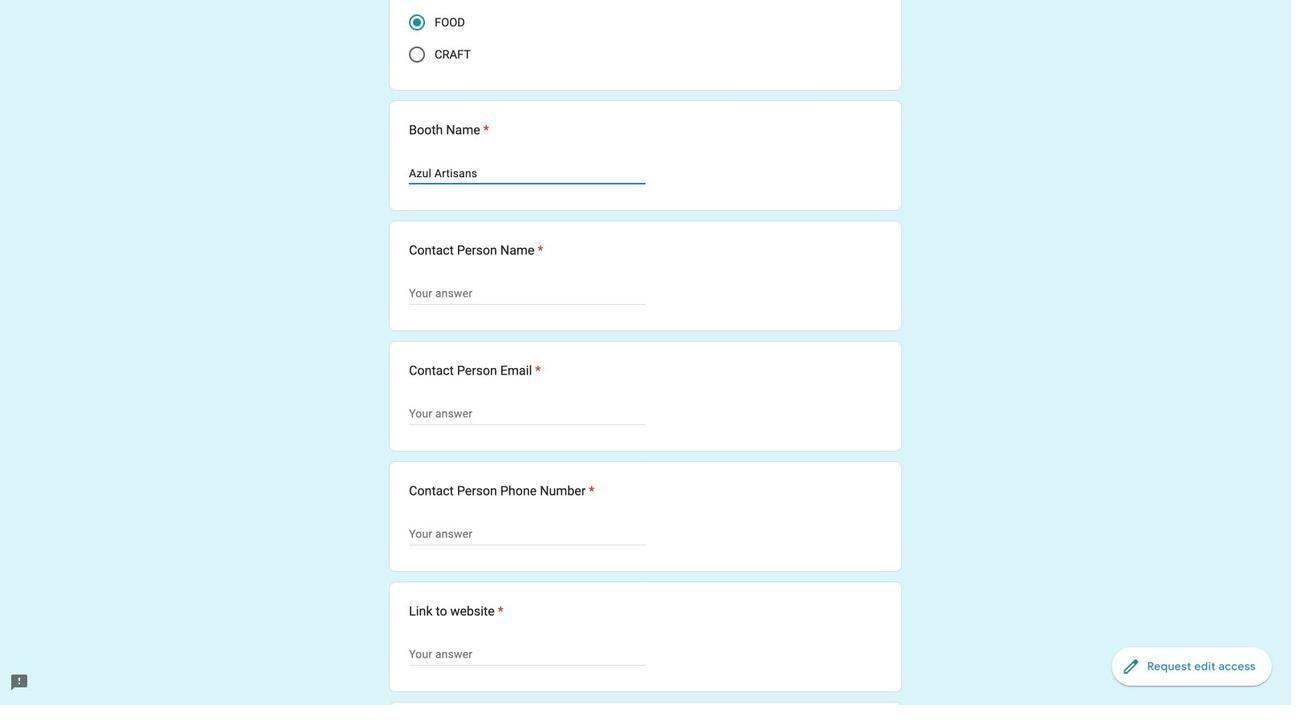 Task type: describe. For each thing, give the bounding box(es) containing it.
craft image
[[409, 47, 425, 63]]

2 heading from the top
[[409, 241, 543, 260]]

required question element for fifth heading
[[495, 602, 504, 621]]

food image
[[413, 19, 421, 27]]

4 heading from the top
[[409, 481, 595, 501]]



Task type: locate. For each thing, give the bounding box(es) containing it.
report a problem to google image
[[10, 673, 29, 692]]

3 heading from the top
[[409, 361, 541, 380]]

required question element for second heading
[[535, 241, 543, 260]]

None text field
[[409, 164, 646, 183], [409, 284, 646, 303], [409, 525, 646, 544], [409, 164, 646, 183], [409, 284, 646, 303], [409, 525, 646, 544]]

None email field
[[409, 404, 646, 424]]

None text field
[[409, 645, 646, 664]]

5 heading from the top
[[409, 602, 504, 621]]

required question element
[[480, 120, 489, 140], [535, 241, 543, 260], [532, 361, 541, 380], [586, 481, 595, 501], [495, 602, 504, 621]]

required question element for first heading from the top
[[480, 120, 489, 140]]

CRAFT radio
[[409, 47, 425, 63]]

1 heading from the top
[[409, 120, 489, 140]]

required question element for second heading from the bottom
[[586, 481, 595, 501]]

required question element for third heading from the bottom of the page
[[532, 361, 541, 380]]

FOOD radio
[[409, 15, 425, 31]]

heading
[[409, 120, 489, 140], [409, 241, 543, 260], [409, 361, 541, 380], [409, 481, 595, 501], [409, 602, 504, 621]]



Task type: vqa. For each thing, say whether or not it's contained in the screenshot.
Font list. Roboto selected. option's Roboto
no



